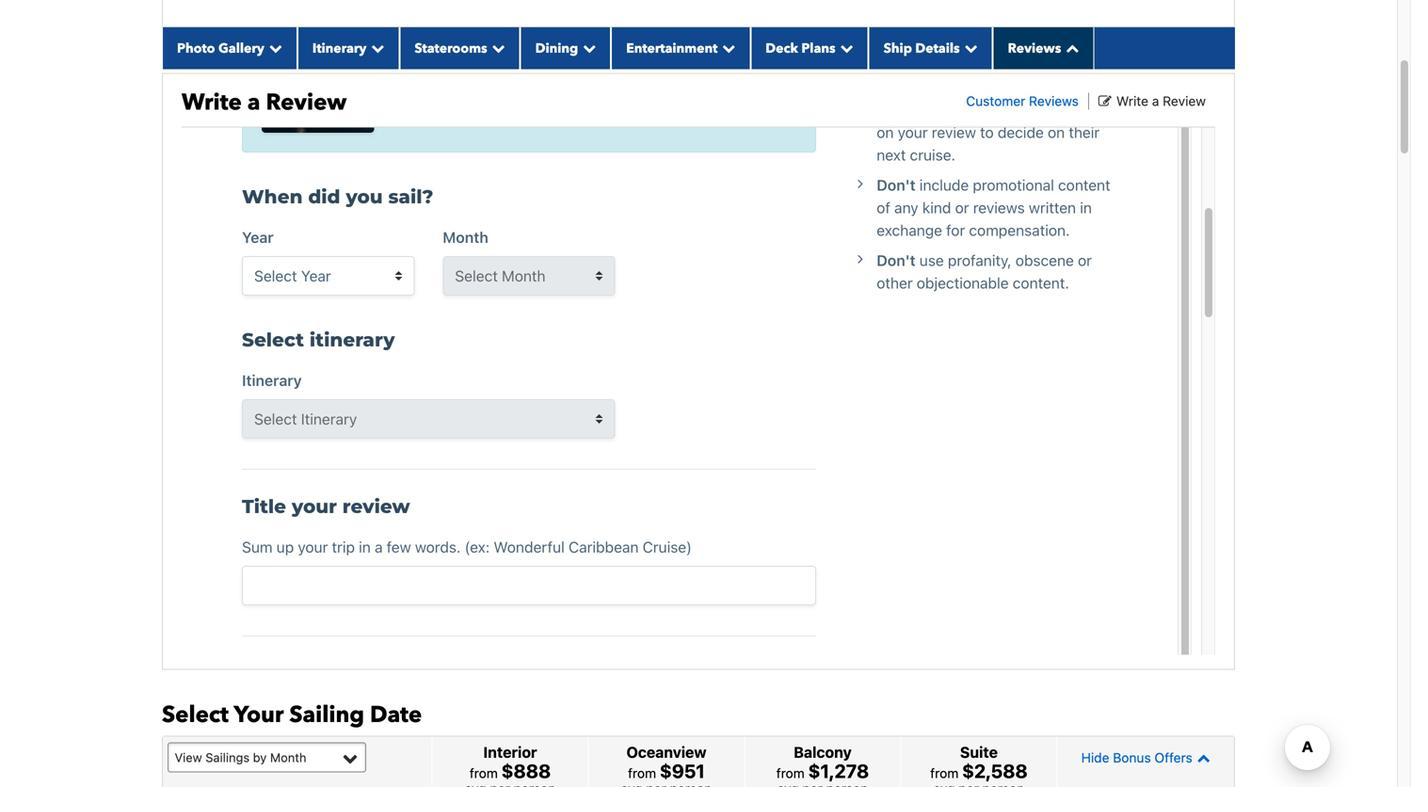 Task type: describe. For each thing, give the bounding box(es) containing it.
0 horizontal spatial write
[[182, 87, 242, 118]]

select your sailing date
[[162, 699, 422, 730]]

from for $2,588
[[930, 765, 959, 781]]

itinerary
[[312, 39, 367, 57]]

chevron down image for entertainment
[[718, 41, 736, 54]]

from $2,588
[[930, 760, 1028, 782]]

$888
[[501, 760, 551, 782]]

deck plans button
[[751, 27, 869, 69]]

$2,588
[[962, 760, 1028, 782]]

chevron down image
[[264, 41, 282, 54]]

0 horizontal spatial review
[[266, 87, 347, 118]]

ship
[[884, 39, 912, 57]]

chevron down image for itinerary
[[367, 41, 384, 54]]

date
[[370, 699, 422, 730]]

dining
[[535, 39, 578, 57]]

reviews inside dropdown button
[[1008, 39, 1061, 57]]

balcony
[[794, 743, 852, 761]]

from $888
[[470, 760, 551, 782]]

1 horizontal spatial review
[[1163, 93, 1206, 109]]

photo
[[177, 39, 215, 57]]

oceanview
[[626, 743, 706, 761]]

1 horizontal spatial write a review
[[1116, 93, 1206, 109]]

gallery
[[218, 39, 264, 57]]

view
[[175, 750, 202, 764]]

1 vertical spatial reviews
[[1029, 93, 1079, 109]]

suite
[[960, 743, 998, 761]]

photo gallery button
[[162, 27, 297, 69]]

entertainment
[[626, 39, 718, 57]]

view sailings by month
[[175, 750, 306, 764]]

sailing
[[289, 699, 364, 730]]

entertainment button
[[611, 27, 751, 69]]

chevron down image for ship details
[[960, 41, 978, 54]]

chevron down image for staterooms
[[487, 41, 505, 54]]

ship details
[[884, 39, 960, 57]]

interior
[[483, 743, 537, 761]]

itinerary button
[[297, 27, 399, 69]]

sailings
[[205, 750, 250, 764]]

photo gallery
[[177, 39, 264, 57]]

0 horizontal spatial write a review
[[182, 87, 347, 118]]

deck
[[766, 39, 798, 57]]

deck plans
[[766, 39, 836, 57]]

dining button
[[520, 27, 611, 69]]

write a review link
[[1099, 93, 1206, 109]]

from $951
[[628, 760, 705, 782]]

hide bonus offers
[[1081, 750, 1193, 765]]

from for $888
[[470, 765, 498, 781]]



Task type: vqa. For each thing, say whether or not it's contained in the screenshot.
Scavenger
no



Task type: locate. For each thing, give the bounding box(es) containing it.
reviews button
[[993, 27, 1094, 69]]

reviews left edit "icon"
[[1029, 93, 1079, 109]]

chevron up image for hide bonus offers
[[1193, 751, 1210, 764]]

reviews up customer reviews in the top of the page
[[1008, 39, 1061, 57]]

write right edit "icon"
[[1116, 93, 1149, 109]]

chevron down image for dining
[[578, 41, 596, 54]]

2 from from the left
[[628, 765, 656, 781]]

chevron down image left "entertainment"
[[578, 41, 596, 54]]

chevron down image left staterooms
[[367, 41, 384, 54]]

1 vertical spatial chevron up image
[[1193, 751, 1210, 764]]

bonus
[[1113, 750, 1151, 765]]

4 from from the left
[[930, 765, 959, 781]]

0 horizontal spatial a
[[247, 87, 260, 118]]

customer reviews link
[[966, 93, 1079, 109]]

write a review right edit "icon"
[[1116, 93, 1206, 109]]

chevron up image inside reviews dropdown button
[[1061, 41, 1079, 54]]

chevron up image up customer reviews in the top of the page
[[1061, 41, 1079, 54]]

chevron down image inside staterooms "dropdown button"
[[487, 41, 505, 54]]

$1,278
[[808, 760, 869, 782]]

1 chevron down image from the left
[[367, 41, 384, 54]]

2 chevron down image from the left
[[487, 41, 505, 54]]

by
[[253, 750, 267, 764]]

write a review
[[182, 87, 347, 118], [1116, 93, 1206, 109]]

from for $1,278
[[776, 765, 805, 781]]

review
[[266, 87, 347, 118], [1163, 93, 1206, 109]]

month
[[270, 750, 306, 764]]

chevron down image inside dining dropdown button
[[578, 41, 596, 54]]

main content
[[153, 0, 1245, 787]]

chevron down image left ship
[[836, 41, 854, 54]]

write a review down chevron down image
[[182, 87, 347, 118]]

$951
[[660, 760, 705, 782]]

review right edit "icon"
[[1163, 93, 1206, 109]]

from down "balcony"
[[776, 765, 805, 781]]

1 horizontal spatial a
[[1152, 93, 1159, 109]]

offers
[[1155, 750, 1193, 765]]

a
[[247, 87, 260, 118], [1152, 93, 1159, 109]]

chevron down image inside deck plans dropdown button
[[836, 41, 854, 54]]

3 chevron down image from the left
[[578, 41, 596, 54]]

0 vertical spatial reviews
[[1008, 39, 1061, 57]]

chevron down image
[[367, 41, 384, 54], [487, 41, 505, 54], [578, 41, 596, 54], [718, 41, 736, 54], [836, 41, 854, 54], [960, 41, 978, 54]]

reviews
[[1008, 39, 1061, 57], [1029, 93, 1079, 109]]

chevron down image inside entertainment "dropdown button"
[[718, 41, 736, 54]]

edit image
[[1099, 94, 1112, 108]]

chevron down image left deck
[[718, 41, 736, 54]]

staterooms button
[[399, 27, 520, 69]]

review down itinerary
[[266, 87, 347, 118]]

customer reviews
[[966, 93, 1079, 109]]

chevron down image for deck plans
[[836, 41, 854, 54]]

from inside "from $1,278"
[[776, 765, 805, 781]]

from for $951
[[628, 765, 656, 781]]

hide bonus offers link
[[1062, 741, 1229, 774]]

write
[[182, 87, 242, 118], [1116, 93, 1149, 109]]

from down interior
[[470, 765, 498, 781]]

from $1,278
[[776, 760, 869, 782]]

chevron down image inside ship details dropdown button
[[960, 41, 978, 54]]

view sailings by month link
[[168, 742, 366, 772]]

a down gallery
[[247, 87, 260, 118]]

customer
[[966, 93, 1026, 109]]

from down oceanview
[[628, 765, 656, 781]]

ship details button
[[869, 27, 993, 69]]

4 chevron down image from the left
[[718, 41, 736, 54]]

1 horizontal spatial chevron up image
[[1193, 751, 1210, 764]]

staterooms
[[415, 39, 487, 57]]

chevron up image inside the 'hide bonus offers' link
[[1193, 751, 1210, 764]]

a right edit "icon"
[[1152, 93, 1159, 109]]

hide
[[1081, 750, 1109, 765]]

main content containing write a review
[[153, 0, 1245, 787]]

0 horizontal spatial chevron up image
[[1061, 41, 1079, 54]]

from
[[470, 765, 498, 781], [628, 765, 656, 781], [776, 765, 805, 781], [930, 765, 959, 781]]

select
[[162, 699, 229, 730]]

plans
[[801, 39, 836, 57]]

1 from from the left
[[470, 765, 498, 781]]

1 horizontal spatial write
[[1116, 93, 1149, 109]]

chevron down image up customer
[[960, 41, 978, 54]]

chevron down image inside itinerary dropdown button
[[367, 41, 384, 54]]

chevron up image right the bonus at right bottom
[[1193, 751, 1210, 764]]

chevron up image
[[1061, 41, 1079, 54], [1193, 751, 1210, 764]]

chevron up image for reviews
[[1061, 41, 1079, 54]]

3 from from the left
[[776, 765, 805, 781]]

chevron down image left dining
[[487, 41, 505, 54]]

write down photo gallery
[[182, 87, 242, 118]]

from inside the from $888
[[470, 765, 498, 781]]

details
[[915, 39, 960, 57]]

0 vertical spatial chevron up image
[[1061, 41, 1079, 54]]

from left $2,588
[[930, 765, 959, 781]]

6 chevron down image from the left
[[960, 41, 978, 54]]

from inside from $951
[[628, 765, 656, 781]]

your
[[234, 699, 284, 730]]

from inside from $2,588
[[930, 765, 959, 781]]

5 chevron down image from the left
[[836, 41, 854, 54]]



